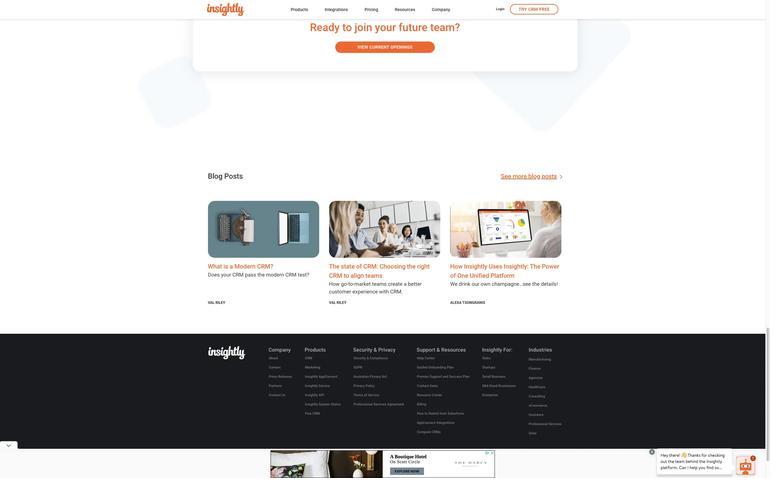 Task type: vqa. For each thing, say whether or not it's contained in the screenshot.


Task type: locate. For each thing, give the bounding box(es) containing it.
center
[[425, 357, 435, 361], [432, 394, 442, 398]]

1 horizontal spatial val
[[329, 301, 336, 305]]

val down customer
[[329, 301, 336, 305]]

professional services agreement link
[[353, 402, 404, 408]]

insightly inside insightly appconnect link
[[305, 375, 318, 379]]

2 vertical spatial to
[[425, 412, 428, 416]]

copyright
[[272, 471, 288, 476]]

company
[[432, 7, 450, 12], [269, 347, 291, 353]]

1 vertical spatial company
[[269, 347, 291, 353]]

business
[[492, 375, 506, 379]]

riley
[[215, 301, 225, 305], [337, 301, 346, 305]]

riley down customer
[[337, 301, 346, 305]]

0 horizontal spatial val riley
[[208, 301, 225, 305]]

0 horizontal spatial how
[[329, 281, 340, 287]]

gdpr
[[354, 366, 362, 370]]

to inside the state of crm: choosing the right crm to align teams how go-to-market teams create a better customer experience with crm.
[[344, 272, 349, 280]]

insightly system status link
[[305, 402, 341, 408]]

a left better
[[404, 281, 407, 287]]

contact left us
[[269, 394, 281, 398]]

security up gdpr
[[354, 357, 366, 361]]

2 val riley from the left
[[329, 301, 346, 305]]

professional down terms of service link
[[354, 403, 373, 407]]

1 vertical spatial service
[[368, 394, 379, 398]]

insurance link
[[528, 412, 544, 419]]

the down crm?
[[257, 272, 265, 278]]

us
[[282, 394, 286, 398]]

to up go-
[[344, 272, 349, 280]]

0 vertical spatial resources
[[395, 7, 415, 12]]

2 vertical spatial of
[[364, 394, 367, 398]]

riley for pass
[[215, 301, 225, 305]]

1 vertical spatial plan
[[463, 375, 469, 379]]

2 horizontal spatial &
[[437, 347, 440, 353]]

services
[[373, 403, 386, 407], [549, 423, 562, 427]]

services for professional services agreement
[[373, 403, 386, 407]]

2023
[[292, 471, 301, 476]]

company link
[[432, 6, 450, 14]]

0 vertical spatial of
[[356, 263, 362, 270]]

1 horizontal spatial integrations
[[436, 421, 455, 425]]

&
[[374, 347, 377, 353], [437, 347, 440, 353], [367, 357, 369, 361]]

the left power
[[530, 263, 540, 270]]

the inside what is a modern crm? does your crm pass the modern crm test?
[[257, 272, 265, 278]]

professional services agreement
[[354, 403, 404, 407]]

plan right success at the bottom
[[463, 375, 469, 379]]

& down security & privacy
[[367, 357, 369, 361]]

val for what is a modern crm?
[[208, 301, 215, 305]]

2 horizontal spatial how
[[450, 263, 463, 270]]

partners
[[269, 384, 282, 388]]

center right resource
[[432, 394, 442, 398]]

2 horizontal spatial free
[[539, 7, 550, 12]]

go-
[[341, 281, 348, 287]]

crm inside "button"
[[528, 7, 538, 12]]

press
[[269, 375, 277, 379]]

create
[[388, 281, 403, 287]]

0 horizontal spatial a
[[230, 263, 233, 270]]

1 horizontal spatial &
[[374, 347, 377, 353]]

0 vertical spatial professional
[[354, 403, 373, 407]]

a
[[230, 263, 233, 270], [404, 281, 407, 287]]

0 vertical spatial security
[[353, 347, 372, 353]]

resources
[[395, 7, 415, 12], [441, 347, 466, 353]]

val riley
[[208, 301, 225, 305], [329, 301, 346, 305]]

and
[[443, 375, 448, 379]]

0 vertical spatial how
[[450, 263, 463, 270]]

1 horizontal spatial how
[[417, 412, 424, 416]]

1 val from the left
[[208, 301, 215, 305]]

privacy policy for the left privacy policy 'link'
[[354, 384, 375, 388]]

unified
[[470, 272, 489, 280]]

to left switch
[[425, 412, 428, 416]]

of right terms
[[364, 394, 367, 398]]

2 the from the left
[[530, 263, 540, 270]]

how up customer
[[329, 281, 340, 287]]

compliance
[[370, 357, 388, 361]]

0 horizontal spatial company
[[269, 347, 291, 353]]

1 vertical spatial services
[[549, 423, 562, 427]]

teams down crm:
[[365, 272, 382, 280]]

how to switch from salesforce link
[[417, 411, 464, 418]]

1 riley from the left
[[215, 301, 225, 305]]

professional services link
[[528, 421, 562, 428]]

pass
[[245, 272, 256, 278]]

0 vertical spatial privacy policy
[[354, 384, 375, 388]]

view
[[357, 45, 368, 50]]

insightly logo image
[[207, 3, 244, 16], [208, 347, 245, 360]]

privacy policy
[[354, 384, 375, 388], [494, 471, 517, 476]]

how inside how insightly uses insightly: the power of one unified platform we drink our own champagne…see the details!
[[450, 263, 463, 270]]

0 vertical spatial the
[[407, 263, 416, 270]]

1 horizontal spatial privacy policy
[[494, 471, 517, 476]]

integrations up ready
[[325, 7, 348, 12]]

align teams ebook feature insightly blog image
[[329, 201, 440, 258]]

the left state
[[329, 263, 339, 270]]

sales link
[[482, 355, 491, 362]]

0 horizontal spatial free
[[305, 412, 312, 416]]

plan up and
[[447, 366, 454, 370]]

a right is
[[230, 263, 233, 270]]

2 riley from the left
[[337, 301, 346, 305]]

how up one on the bottom of page
[[450, 263, 463, 270]]

2 horizontal spatial the
[[532, 281, 540, 287]]

1 horizontal spatial services
[[549, 423, 562, 427]]

how
[[450, 263, 463, 270], [329, 281, 340, 287], [417, 412, 424, 416]]

how down billing link at right bottom
[[417, 412, 424, 416]]

val riley down customer
[[329, 301, 346, 305]]

contact us link
[[269, 392, 286, 399]]

the inside how insightly uses insightly: the power of one unified platform we drink our own champagne…see the details!
[[530, 263, 540, 270]]

system
[[319, 403, 330, 407]]

0 horizontal spatial services
[[373, 403, 386, 407]]

0 vertical spatial try
[[519, 7, 527, 12]]

security up security & compliance
[[353, 347, 372, 353]]

0 horizontal spatial the
[[257, 272, 265, 278]]

0 horizontal spatial appconnect
[[319, 375, 337, 379]]

1 vertical spatial security
[[354, 357, 366, 361]]

riley down does
[[215, 301, 225, 305]]

1 vertical spatial sales
[[430, 384, 438, 388]]

to for how
[[425, 412, 428, 416]]

industries link
[[528, 347, 552, 354]]

resources link
[[395, 6, 415, 14]]

1 vertical spatial integrations
[[436, 421, 455, 425]]

1 vertical spatial the
[[257, 272, 265, 278]]

the inside the state of crm: choosing the right crm to align teams how go-to-market teams create a better customer experience with crm.
[[329, 263, 339, 270]]

0 vertical spatial insightly logo link
[[207, 3, 281, 16]]

products
[[291, 7, 308, 12], [305, 347, 326, 353]]

center right help
[[425, 357, 435, 361]]

the inside the state of crm: choosing the right crm to align teams how go-to-market teams create a better customer experience with crm.
[[407, 263, 416, 270]]

0 horizontal spatial riley
[[215, 301, 225, 305]]

crm link
[[305, 355, 313, 362]]

mid-sized businesses
[[482, 384, 516, 388]]

marketing link
[[305, 365, 321, 372]]

ready to join your future team?
[[310, 21, 460, 34]]

2 vertical spatial free
[[412, 471, 419, 476]]

1 the from the left
[[329, 263, 339, 270]]

modern
[[234, 263, 256, 270]]

contact down premier
[[417, 384, 429, 388]]

1 val riley from the left
[[208, 301, 225, 305]]

0 vertical spatial service
[[319, 384, 330, 388]]

to left join
[[342, 21, 352, 34]]

contact inside contact us "link"
[[269, 394, 281, 398]]

1 vertical spatial center
[[432, 394, 442, 398]]

1 vertical spatial privacy policy
[[494, 471, 517, 476]]

login
[[496, 7, 505, 11]]

2 vertical spatial how
[[417, 412, 424, 416]]

service down insightly appconnect link
[[319, 384, 330, 388]]

contact for contact sales
[[417, 384, 429, 388]]

free inside "button"
[[539, 7, 550, 12]]

try crm free link
[[510, 4, 558, 14]]

1 horizontal spatial service
[[368, 394, 379, 398]]

how for insightly
[[450, 263, 463, 270]]

insightly inside 'try insightly free' link
[[396, 471, 411, 476]]

inc.
[[316, 471, 322, 476]]

a inside the state of crm: choosing the right crm to align teams how go-to-market teams create a better customer experience with crm.
[[404, 281, 407, 287]]

teams
[[365, 272, 382, 280], [372, 281, 387, 287]]

0 horizontal spatial privacy policy
[[354, 384, 375, 388]]

crm?
[[257, 263, 273, 270]]

0 vertical spatial insightly logo image
[[207, 3, 244, 16]]

resources up future
[[395, 7, 415, 12]]

val for the state of crm: choosing the right crm to align teams
[[329, 301, 336, 305]]

insightly inside the insightly service link
[[305, 384, 318, 388]]

security
[[353, 347, 372, 353], [354, 357, 366, 361]]

see
[[501, 173, 511, 180]]

0 vertical spatial policy
[[365, 384, 375, 388]]

1 vertical spatial your
[[221, 272, 231, 278]]

view current openings link
[[335, 42, 435, 53]]

teams up with
[[372, 281, 387, 287]]

professional down insurance link in the right of the page
[[529, 423, 548, 427]]

insightly inside the insightly api link
[[305, 394, 318, 398]]

support up help center
[[417, 347, 435, 353]]

center for resource center
[[432, 394, 442, 398]]

1 vertical spatial teams
[[372, 281, 387, 287]]

1 horizontal spatial free
[[412, 471, 419, 476]]

better
[[408, 281, 422, 287]]

0 horizontal spatial sales
[[430, 384, 438, 388]]

try inside "button"
[[519, 7, 527, 12]]

your up view current openings button
[[375, 21, 396, 34]]

0 vertical spatial products
[[291, 7, 308, 12]]

of up we
[[450, 272, 456, 280]]

insightly
[[464, 263, 487, 270], [482, 347, 502, 353], [305, 375, 318, 379], [305, 384, 318, 388], [305, 394, 318, 398], [305, 403, 318, 407], [396, 471, 411, 476]]

val riley for what is a modern crm?
[[208, 301, 225, 305]]

1 horizontal spatial your
[[375, 21, 396, 34]]

1 vertical spatial to
[[344, 272, 349, 280]]

how insightly uses insightly: the power of one unified platform link
[[450, 263, 559, 280]]

1 vertical spatial a
[[404, 281, 407, 287]]

0 vertical spatial sales
[[482, 357, 491, 361]]

small business link
[[482, 374, 506, 381]]

support down guided onboarding plan link
[[430, 375, 442, 379]]

1 horizontal spatial plan
[[463, 375, 469, 379]]

how for to
[[417, 412, 424, 416]]

the inside how insightly uses insightly: the power of one unified platform we drink our own champagne…see the details!
[[532, 281, 540, 287]]

val riley down does
[[208, 301, 225, 305]]

1 vertical spatial try
[[390, 471, 396, 476]]

support & resources
[[417, 347, 466, 353]]

1 vertical spatial how
[[329, 281, 340, 287]]

your down is
[[221, 272, 231, 278]]

& for resources
[[437, 347, 440, 353]]

1 horizontal spatial appconnect
[[417, 421, 436, 425]]

0 horizontal spatial the
[[329, 263, 339, 270]]

1 horizontal spatial riley
[[337, 301, 346, 305]]

team?
[[430, 21, 460, 34]]

1 horizontal spatial professional
[[529, 423, 548, 427]]

professional
[[354, 403, 373, 407], [529, 423, 548, 427]]

0 horizontal spatial try
[[390, 471, 396, 476]]

try crm free button
[[510, 4, 558, 14]]

0 vertical spatial teams
[[365, 272, 382, 280]]

details!
[[541, 281, 558, 287]]

0 vertical spatial center
[[425, 357, 435, 361]]

sales up resource center
[[430, 384, 438, 388]]

service up professional services agreement on the bottom
[[368, 394, 379, 398]]

of up align
[[356, 263, 362, 270]]

0 horizontal spatial privacy policy link
[[353, 383, 375, 390]]

insightly inside insightly system status link
[[305, 403, 318, 407]]

1 vertical spatial products
[[305, 347, 326, 353]]

our
[[472, 281, 479, 287]]

appconnect up compare
[[417, 421, 436, 425]]

1 vertical spatial resources
[[441, 347, 466, 353]]

resources up the onboarding
[[441, 347, 466, 353]]

0 vertical spatial integrations
[[325, 7, 348, 12]]

professional inside professional services link
[[529, 423, 548, 427]]

1 horizontal spatial the
[[530, 263, 540, 270]]

appconnect up "insightly service"
[[319, 375, 337, 379]]

the left details!
[[532, 281, 540, 287]]

1 vertical spatial support
[[430, 375, 442, 379]]

1 horizontal spatial val riley
[[329, 301, 346, 305]]

0 horizontal spatial of
[[356, 263, 362, 270]]

openings
[[391, 45, 413, 50]]

& up the onboarding
[[437, 347, 440, 353]]

sales up startups
[[482, 357, 491, 361]]

your
[[375, 21, 396, 34], [221, 272, 231, 278]]

the
[[407, 263, 416, 270], [257, 272, 265, 278], [532, 281, 540, 287]]

1 horizontal spatial the
[[407, 263, 416, 270]]

success
[[449, 375, 462, 379]]

appconnect
[[319, 375, 337, 379], [417, 421, 436, 425]]

careers
[[269, 366, 281, 370]]

0 vertical spatial company
[[432, 7, 450, 12]]

1 horizontal spatial a
[[404, 281, 407, 287]]

0 horizontal spatial &
[[367, 357, 369, 361]]

professional inside "professional services agreement" link
[[354, 403, 373, 407]]

val down does
[[208, 301, 215, 305]]

contact inside 'contact sales' link
[[417, 384, 429, 388]]

1 horizontal spatial try
[[519, 7, 527, 12]]

0 horizontal spatial contact
[[269, 394, 281, 398]]

a inside what is a modern crm? does your crm pass the modern crm test?
[[230, 263, 233, 270]]

from
[[439, 412, 447, 416]]

resource
[[417, 394, 431, 398]]

2 val from the left
[[329, 301, 336, 305]]

terms of service link
[[353, 392, 379, 399]]

the left right
[[407, 263, 416, 270]]

integrations
[[325, 7, 348, 12], [436, 421, 455, 425]]

gdpr link
[[353, 365, 363, 372]]

0 horizontal spatial professional
[[354, 403, 373, 407]]

enterprise link
[[482, 392, 498, 399]]

free for try insightly free
[[412, 471, 419, 476]]

2 horizontal spatial of
[[450, 272, 456, 280]]

businesses
[[498, 384, 516, 388]]

2 vertical spatial the
[[532, 281, 540, 287]]

company up about
[[269, 347, 291, 353]]

australian privacy act
[[354, 375, 387, 379]]

0 vertical spatial services
[[373, 403, 386, 407]]

& up compliance in the bottom of the page
[[374, 347, 377, 353]]

0 vertical spatial appconnect
[[319, 375, 337, 379]]

0 vertical spatial contact
[[417, 384, 429, 388]]

of
[[356, 263, 362, 270], [450, 272, 456, 280], [364, 394, 367, 398]]

0 vertical spatial privacy policy link
[[353, 383, 375, 390]]

company up team?
[[432, 7, 450, 12]]

try for try crm free
[[519, 7, 527, 12]]

insurance
[[529, 413, 544, 417]]

integrations down "from"
[[436, 421, 455, 425]]

view current openings
[[357, 45, 413, 50]]

australian
[[354, 375, 369, 379]]

ready
[[310, 21, 340, 34]]

0 vertical spatial plan
[[447, 366, 454, 370]]

1 vertical spatial free
[[305, 412, 312, 416]]



Task type: describe. For each thing, give the bounding box(es) containing it.
sitemap
[[347, 471, 361, 476]]

join
[[355, 21, 372, 34]]

terms of service
[[354, 394, 379, 398]]

partners link
[[269, 383, 282, 390]]

insightly api
[[305, 394, 324, 398]]

0 horizontal spatial resources
[[395, 7, 415, 12]]

manufacturing link
[[528, 357, 551, 364]]

insightly for insightly api
[[305, 394, 318, 398]]

press releases link
[[269, 374, 292, 381]]

premier support and success plan
[[417, 375, 469, 379]]

1 vertical spatial insightly logo link
[[208, 347, 245, 361]]

market
[[354, 281, 371, 287]]

0 horizontal spatial policy
[[365, 384, 375, 388]]

modern
[[266, 272, 284, 278]]

1 horizontal spatial of
[[364, 394, 367, 398]]

resource center link
[[417, 392, 442, 399]]

for:
[[503, 347, 512, 353]]

professional services
[[529, 423, 562, 427]]

pricing
[[365, 7, 378, 12]]

customer
[[329, 289, 351, 295]]

insightly for insightly system status
[[305, 403, 318, 407]]

to-
[[348, 281, 354, 287]]

startups
[[482, 366, 495, 370]]

alexa
[[450, 301, 462, 305]]

0 horizontal spatial service
[[319, 384, 330, 388]]

center for help center
[[425, 357, 435, 361]]

the state of crm: choosing the right crm to align teams how go-to-market teams create a better customer experience with crm.
[[329, 263, 430, 295]]

1 vertical spatial appconnect
[[417, 421, 436, 425]]

right
[[417, 263, 430, 270]]

security & compliance
[[354, 357, 388, 361]]

salesforce
[[448, 412, 464, 416]]

services for professional services
[[549, 423, 562, 427]]

status
[[331, 403, 341, 407]]

with
[[379, 289, 389, 295]]

power
[[542, 263, 559, 270]]

resource center
[[417, 394, 442, 398]]

small
[[482, 375, 491, 379]]

try insightly free link
[[390, 471, 419, 476]]

crm.
[[390, 289, 403, 295]]

insightly api link
[[305, 392, 324, 399]]

australian privacy act link
[[353, 374, 387, 381]]

©
[[288, 471, 291, 476]]

guided onboarding plan
[[417, 366, 454, 370]]

professional for professional services agreement
[[354, 403, 373, 407]]

typewriter and laptop together. image
[[208, 201, 319, 258]]

posts
[[224, 172, 243, 181]]

contact us
[[269, 394, 286, 398]]

insightly for insightly service
[[305, 384, 318, 388]]

appconnect integrations
[[417, 421, 455, 425]]

1 vertical spatial privacy policy link
[[493, 471, 517, 476]]

privacy policy for the bottommost privacy policy 'link'
[[494, 471, 517, 476]]

sized
[[489, 384, 498, 388]]

to for ready
[[342, 21, 352, 34]]

val riley for the state of crm: choosing the right crm to align teams
[[329, 301, 346, 305]]

security & compliance link
[[353, 355, 388, 362]]

about link
[[269, 355, 278, 362]]

how insightly uses insightly: the power of one unified platform we drink our own champagne…see the details!
[[450, 263, 559, 287]]

security for security & compliance
[[354, 357, 366, 361]]

1 horizontal spatial policy
[[507, 471, 517, 476]]

insightly for insightly appconnect
[[305, 375, 318, 379]]

compare crms link
[[417, 429, 441, 436]]

of inside the state of crm: choosing the right crm to align teams how go-to-market teams create a better customer experience with crm.
[[356, 263, 362, 270]]

see more blog posts link
[[501, 173, 562, 180]]

0 horizontal spatial plan
[[447, 366, 454, 370]]

drink
[[459, 281, 470, 287]]

experience
[[352, 289, 378, 295]]

consulting
[[529, 395, 545, 399]]

careers link
[[269, 365, 281, 372]]

finance link
[[528, 366, 541, 373]]

contact sales link
[[417, 383, 438, 390]]

& for compliance
[[367, 357, 369, 361]]

what is a modern crm? link
[[208, 263, 273, 270]]

agreement
[[387, 403, 404, 407]]

what is a modern crm? does your crm pass the modern crm test?
[[208, 263, 309, 278]]

security for security & privacy
[[353, 347, 372, 353]]

view of user of insightly crm. image
[[450, 201, 561, 258]]

help center
[[417, 357, 435, 361]]

1 horizontal spatial company
[[432, 7, 450, 12]]

about
[[269, 357, 278, 361]]

crm inside the state of crm: choosing the right crm to align teams how go-to-market teams create a better customer experience with crm.
[[329, 272, 342, 280]]

healthcare
[[529, 386, 545, 390]]

try for try insightly free
[[390, 471, 396, 476]]

professional for professional services
[[529, 423, 548, 427]]

insightly for insightly for:
[[482, 347, 502, 353]]

1 vertical spatial insightly logo image
[[208, 347, 245, 360]]

sitemap link
[[347, 471, 361, 476]]

industries
[[529, 347, 552, 353]]

api
[[319, 394, 324, 398]]

copyright © 2023 insightly, inc.
[[272, 471, 322, 476]]

compare
[[417, 431, 431, 435]]

insightly appconnect
[[305, 375, 337, 379]]

contact for contact us
[[269, 394, 281, 398]]

& for privacy
[[374, 347, 377, 353]]

compare crms
[[417, 431, 441, 435]]

agencies
[[529, 376, 543, 380]]

free for try crm free
[[539, 7, 550, 12]]

1 horizontal spatial resources
[[441, 347, 466, 353]]

align
[[351, 272, 364, 280]]

state
[[341, 263, 355, 270]]

future
[[399, 21, 428, 34]]

test?
[[298, 272, 309, 278]]

more
[[513, 173, 527, 180]]

does
[[208, 272, 220, 278]]

insightly:
[[504, 263, 529, 270]]

crms
[[432, 431, 441, 435]]

try crm free
[[519, 7, 550, 12]]

switch
[[428, 412, 439, 416]]

insightly appconnect link
[[305, 374, 338, 381]]

view current openings button
[[335, 42, 435, 53]]

of inside how insightly uses insightly: the power of one unified platform we drink our own champagne…see the details!
[[450, 272, 456, 280]]

0 horizontal spatial integrations
[[325, 7, 348, 12]]

0 vertical spatial your
[[375, 21, 396, 34]]

try insightly free
[[390, 471, 419, 476]]

0 vertical spatial support
[[417, 347, 435, 353]]

own
[[481, 281, 490, 287]]

insightly service link
[[305, 383, 330, 390]]

riley for to
[[337, 301, 346, 305]]

how inside the state of crm: choosing the right crm to align teams how go-to-market teams create a better customer experience with crm.
[[329, 281, 340, 287]]

agencies link
[[528, 375, 543, 382]]

uses
[[489, 263, 502, 270]]

insightly,
[[301, 471, 316, 476]]

your inside what is a modern crm? does your crm pass the modern crm test?
[[221, 272, 231, 278]]

alexa tsongranis
[[450, 301, 485, 305]]

guided onboarding plan link
[[417, 365, 454, 372]]

insightly inside how insightly uses insightly: the power of one unified platform we drink our own champagne…see the details!
[[464, 263, 487, 270]]



